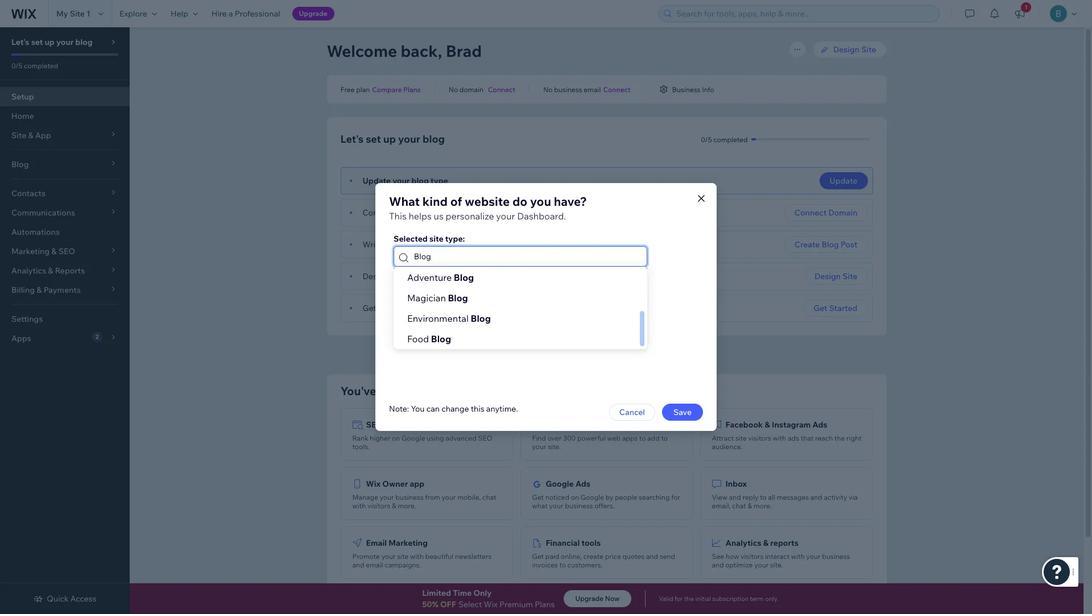 Task type: locate. For each thing, give the bounding box(es) containing it.
domain
[[460, 85, 484, 94], [432, 208, 460, 218]]

quick access
[[47, 594, 97, 604]]

quotes
[[623, 553, 645, 561]]

up
[[45, 37, 55, 47], [383, 133, 396, 146]]

your down the my
[[56, 37, 74, 47]]

get
[[363, 303, 376, 314], [814, 303, 828, 314], [532, 493, 544, 502], [532, 553, 544, 561]]

1 vertical spatial 0/5 completed
[[701, 135, 748, 144]]

your left "first"
[[385, 240, 401, 250]]

2 vertical spatial site
[[843, 271, 858, 282]]

up up setup link
[[45, 37, 55, 47]]

design down write
[[363, 271, 389, 282]]

the left right
[[835, 434, 845, 443]]

0 horizontal spatial upgrade
[[299, 9, 328, 18]]

0 vertical spatial completed
[[24, 61, 58, 70]]

1 horizontal spatial email
[[584, 85, 601, 94]]

get left noticed
[[532, 493, 544, 502]]

your down do
[[496, 211, 515, 222]]

interact
[[765, 553, 790, 561]]

visitors inside manage your business from your mobile, chat with visitors & more.
[[368, 502, 390, 510]]

1 vertical spatial design site
[[815, 271, 858, 282]]

website
[[465, 194, 510, 209], [409, 271, 438, 282], [500, 384, 543, 398]]

reach
[[815, 434, 833, 443]]

0 horizontal spatial more.
[[398, 502, 416, 510]]

your down the email marketing
[[381, 553, 396, 561]]

wix for wix owner app
[[366, 479, 381, 489]]

only
[[474, 588, 492, 599]]

1 horizontal spatial site.
[[770, 561, 783, 570]]

ads
[[788, 434, 799, 443]]

0 vertical spatial set
[[31, 37, 43, 47]]

chat
[[483, 493, 496, 502], [732, 502, 746, 510]]

and left activity
[[811, 493, 823, 502]]

1 horizontal spatial site
[[843, 271, 858, 282]]

chat right "mobile," on the left bottom
[[483, 493, 496, 502]]

1 vertical spatial site
[[736, 434, 747, 443]]

seo right advanced
[[478, 434, 493, 443]]

2 horizontal spatial wix
[[523, 350, 538, 360]]

automations
[[11, 227, 60, 237]]

ads
[[813, 420, 828, 430], [576, 479, 591, 489]]

get left started
[[814, 303, 828, 314]]

1 horizontal spatial completed
[[714, 135, 748, 144]]

blog inside the 'sidebar' element
[[75, 37, 93, 47]]

google
[[413, 303, 441, 314], [402, 434, 425, 443], [546, 479, 574, 489], [581, 493, 604, 502]]

blog for food
[[431, 333, 451, 345]]

seo up higher
[[366, 420, 383, 430]]

update up "domain"
[[830, 176, 858, 186]]

1 horizontal spatial connect link
[[603, 84, 631, 94]]

let's up setup on the top left of page
[[11, 37, 29, 47]]

visitors inside see how visitors interact with your business and optimize your site.
[[741, 553, 764, 561]]

and inside see how visitors interact with your business and optimize your site.
[[712, 561, 724, 570]]

on inside get noticed on google by people searching for what your business offers.
[[571, 493, 579, 502]]

blog right environmental
[[471, 313, 491, 324]]

update inside button
[[830, 176, 858, 186]]

get inside get paid online, create price quotes and send invoices to customers.
[[532, 553, 544, 561]]

site down marketing
[[397, 553, 409, 561]]

get for get started
[[814, 303, 828, 314]]

1 no from the left
[[449, 85, 458, 94]]

business inside get noticed on google by people searching for what your business offers.
[[565, 502, 593, 510]]

& down "owner"
[[392, 502, 396, 510]]

0 vertical spatial website
[[465, 194, 510, 209]]

0 horizontal spatial a
[[229, 9, 233, 19]]

0 horizontal spatial seo
[[366, 420, 383, 430]]

site down facebook
[[736, 434, 747, 443]]

off
[[440, 600, 456, 610]]

1 horizontal spatial wix
[[484, 600, 498, 610]]

0 vertical spatial a
[[229, 9, 233, 19]]

owner
[[383, 479, 408, 489]]

0 vertical spatial site.
[[548, 443, 561, 451]]

more. left messages
[[754, 502, 772, 510]]

1 vertical spatial site.
[[770, 561, 783, 570]]

1 vertical spatial a
[[396, 208, 401, 218]]

0 vertical spatial let's
[[11, 37, 29, 47]]

0 vertical spatial email
[[584, 85, 601, 94]]

1 horizontal spatial 1
[[1025, 3, 1028, 11]]

0/5 completed inside the 'sidebar' element
[[11, 61, 58, 70]]

0 horizontal spatial let's
[[11, 37, 29, 47]]

2 vertical spatial site
[[397, 553, 409, 561]]

2 vertical spatial on
[[571, 493, 579, 502]]

0 horizontal spatial 0/5 completed
[[11, 61, 58, 70]]

business inside manage your business from your mobile, chat with visitors & more.
[[396, 493, 424, 502]]

0 vertical spatial 0/5
[[11, 61, 22, 70]]

let's down free at top
[[341, 133, 364, 146]]

online,
[[561, 553, 582, 561]]

list box containing adventure
[[394, 247, 648, 349]]

with down marketing
[[410, 553, 424, 561]]

and left how
[[712, 561, 724, 570]]

ads up reach
[[813, 420, 828, 430]]

and inside promote your site with beautiful newsletters and email campaigns.
[[352, 561, 365, 570]]

more. inside view and reply to all messages and activity via email, chat & more.
[[754, 502, 772, 510]]

0 horizontal spatial connect link
[[488, 84, 516, 94]]

site for selected
[[430, 234, 444, 244]]

with down facebook & instagram ads
[[773, 434, 787, 443]]

app
[[546, 420, 562, 430]]

1 horizontal spatial upgrade
[[575, 595, 604, 603]]

plans right compare
[[404, 85, 421, 94]]

market
[[564, 420, 591, 430]]

blog left post
[[822, 240, 839, 250]]

email inside promote your site with beautiful newsletters and email campaigns.
[[366, 561, 383, 570]]

1 vertical spatial the
[[684, 595, 694, 603]]

google inside get noticed on google by people searching for what your business offers.
[[581, 493, 604, 502]]

1 inside button
[[1025, 3, 1028, 11]]

adventure
[[407, 272, 452, 283]]

& right logo
[[387, 597, 393, 608]]

completed
[[24, 61, 58, 70], [714, 135, 748, 144]]

plan
[[356, 85, 370, 94]]

quick
[[47, 594, 69, 604]]

connect domain
[[795, 208, 858, 218]]

1 vertical spatial email
[[366, 561, 383, 570]]

plans right premium
[[535, 600, 555, 610]]

0 horizontal spatial let's set up your blog
[[11, 37, 93, 47]]

let's set up your blog up update your blog type
[[341, 133, 445, 146]]

0 vertical spatial wix
[[523, 350, 538, 360]]

site. inside find over 300 powerful web apps to add to your site.
[[548, 443, 561, 451]]

1 horizontal spatial let's set up your blog
[[341, 133, 445, 146]]

help button
[[164, 0, 205, 27]]

0 horizontal spatial update
[[363, 176, 391, 186]]

connect link for no business email connect
[[603, 84, 631, 94]]

site inside "link"
[[862, 44, 877, 55]]

more. down app
[[398, 502, 416, 510]]

0 horizontal spatial completed
[[24, 61, 58, 70]]

business
[[554, 85, 582, 94], [396, 493, 424, 502], [565, 502, 593, 510], [822, 553, 850, 561]]

0 horizontal spatial 0/5
[[11, 61, 22, 70]]

site. for market
[[548, 443, 561, 451]]

get found on google
[[363, 303, 441, 314]]

0 horizontal spatial chat
[[483, 493, 496, 502]]

2 horizontal spatial site
[[862, 44, 877, 55]]

0 vertical spatial site
[[430, 234, 444, 244]]

site. for &
[[770, 561, 783, 570]]

your right from
[[442, 493, 456, 502]]

google for higher
[[402, 434, 425, 443]]

kind
[[423, 194, 448, 209]]

up inside the 'sidebar' element
[[45, 37, 55, 47]]

1 horizontal spatial the
[[835, 434, 845, 443]]

no domain connect
[[449, 85, 516, 94]]

0 vertical spatial visitors
[[749, 434, 772, 443]]

update up what
[[363, 176, 391, 186]]

write
[[363, 240, 383, 250]]

site inside the attract site visitors with ads that reach the right audience.
[[736, 434, 747, 443]]

design down create blog post button
[[815, 271, 841, 282]]

& inside button
[[387, 597, 393, 608]]

with inside the attract site visitors with ads that reach the right audience.
[[773, 434, 787, 443]]

&
[[765, 420, 770, 430], [392, 502, 396, 510], [748, 502, 752, 510], [763, 538, 769, 549], [387, 597, 393, 608]]

domain down the brad
[[460, 85, 484, 94]]

2 update from the left
[[830, 176, 858, 186]]

1 horizontal spatial seo
[[478, 434, 493, 443]]

0 horizontal spatial wix
[[366, 479, 381, 489]]

website up personalize
[[465, 194, 510, 209]]

the inside the attract site visitors with ads that reach the right audience.
[[835, 434, 845, 443]]

site. down reports
[[770, 561, 783, 570]]

support
[[661, 350, 692, 360]]

app market
[[546, 420, 591, 430]]

0 horizontal spatial on
[[392, 434, 400, 443]]

branding
[[394, 597, 429, 608]]

change
[[442, 404, 469, 414]]

& inside manage your business from your mobile, chat with visitors & more.
[[392, 502, 396, 510]]

get inside button
[[814, 303, 828, 314]]

1 horizontal spatial up
[[383, 133, 396, 146]]

magician blog
[[407, 292, 468, 304]]

1 horizontal spatial on
[[402, 303, 411, 314]]

no for no business email
[[544, 85, 553, 94]]

domain right helps
[[432, 208, 460, 218]]

google for found
[[413, 303, 441, 314]]

completed up setup on the top left of page
[[24, 61, 58, 70]]

0 horizontal spatial ads
[[576, 479, 591, 489]]

on right the found
[[402, 303, 411, 314]]

beautiful
[[425, 553, 454, 561]]

0 horizontal spatial up
[[45, 37, 55, 47]]

1 horizontal spatial set
[[366, 133, 381, 146]]

back,
[[401, 41, 442, 61]]

0 horizontal spatial no
[[449, 85, 458, 94]]

do
[[513, 194, 528, 209]]

blog up "magician blog"
[[454, 272, 474, 283]]

site for attract
[[736, 434, 747, 443]]

design site button
[[805, 268, 868, 285]]

0 vertical spatial site
[[70, 9, 85, 19]]

0 vertical spatial on
[[402, 303, 411, 314]]

visitors down analytics
[[741, 553, 764, 561]]

visitors down "owner"
[[368, 502, 390, 510]]

first
[[403, 240, 418, 250]]

connect a custom domain
[[363, 208, 460, 218]]

automations link
[[0, 222, 130, 242]]

a right hire
[[229, 9, 233, 19]]

1 vertical spatial 0/5
[[701, 135, 712, 144]]

0 vertical spatial seo
[[366, 420, 383, 430]]

1 horizontal spatial site
[[430, 234, 444, 244]]

1 more. from the left
[[398, 502, 416, 510]]

helps
[[409, 211, 432, 222]]

for right the valid
[[675, 595, 683, 603]]

google inside 'rank higher on google using advanced seo tools.'
[[402, 434, 425, 443]]

on for found
[[402, 303, 411, 314]]

1 vertical spatial plans
[[535, 600, 555, 610]]

1 horizontal spatial update
[[830, 176, 858, 186]]

more. inside manage your business from your mobile, chat with visitors & more.
[[398, 502, 416, 510]]

your right interact
[[807, 553, 821, 561]]

& up interact
[[763, 538, 769, 549]]

your inside promote your site with beautiful newsletters and email campaigns.
[[381, 553, 396, 561]]

site. inside see how visitors interact with your business and optimize your site.
[[770, 561, 783, 570]]

type
[[431, 176, 448, 186]]

chat right 'email,'
[[732, 502, 746, 510]]

upgrade for upgrade
[[299, 9, 328, 18]]

on right higher
[[392, 434, 400, 443]]

0 horizontal spatial site.
[[548, 443, 561, 451]]

let's set up your blog inside the 'sidebar' element
[[11, 37, 93, 47]]

powerful
[[578, 434, 606, 443]]

site left type:
[[430, 234, 444, 244]]

0 horizontal spatial site
[[397, 553, 409, 561]]

your inside get noticed on google by people searching for what your business offers.
[[549, 502, 564, 510]]

1 horizontal spatial plans
[[535, 600, 555, 610]]

2 connect link from the left
[[603, 84, 631, 94]]

over
[[548, 434, 562, 443]]

1 vertical spatial wix
[[366, 479, 381, 489]]

upgrade right professional
[[299, 9, 328, 18]]

0 vertical spatial domain
[[460, 85, 484, 94]]

design down search for tools, apps, help & more... field at top
[[834, 44, 860, 55]]

get inside get noticed on google by people searching for what your business offers.
[[532, 493, 544, 502]]

0 vertical spatial let's set up your blog
[[11, 37, 93, 47]]

website inside what kind of website do you have? this helps us personalize your dashboard.
[[465, 194, 510, 209]]

visitors down facebook
[[749, 434, 772, 443]]

1 vertical spatial seo
[[478, 434, 493, 443]]

0 vertical spatial 0/5 completed
[[11, 61, 58, 70]]

1 vertical spatial visitors
[[368, 502, 390, 510]]

quick access button
[[33, 594, 97, 604]]

view
[[712, 493, 728, 502]]

blog down my site 1
[[75, 37, 93, 47]]

& right facebook
[[765, 420, 770, 430]]

0/5 completed up setup on the top left of page
[[11, 61, 58, 70]]

visitors inside the attract site visitors with ads that reach the right audience.
[[749, 434, 772, 443]]

and inside get paid online, create price quotes and send invoices to customers.
[[646, 553, 658, 561]]

get left the found
[[363, 303, 376, 314]]

ads up get noticed on google by people searching for what your business offers.
[[576, 479, 591, 489]]

2 vertical spatial website
[[500, 384, 543, 398]]

attract
[[712, 434, 734, 443]]

update your blog type
[[363, 176, 448, 186]]

blog up environmental blog
[[448, 292, 468, 304]]

upgrade left now
[[575, 595, 604, 603]]

blog inside button
[[822, 240, 839, 250]]

1 horizontal spatial no
[[544, 85, 553, 94]]

and left send
[[646, 553, 658, 561]]

1 horizontal spatial chat
[[732, 502, 746, 510]]

welcome back, brad
[[327, 41, 482, 61]]

0 horizontal spatial 1
[[87, 9, 90, 19]]

up up update your blog type
[[383, 133, 396, 146]]

and
[[729, 493, 741, 502], [811, 493, 823, 502], [646, 553, 658, 561], [352, 561, 365, 570], [712, 561, 724, 570]]

to left all
[[760, 493, 767, 502]]

1 update from the left
[[363, 176, 391, 186]]

create
[[795, 240, 820, 250]]

email,
[[712, 502, 731, 510]]

send
[[660, 553, 675, 561]]

your left over
[[532, 443, 547, 451]]

what kind of website do you have? this helps us personalize your dashboard.
[[389, 194, 587, 222]]

1 vertical spatial site
[[862, 44, 877, 55]]

0 vertical spatial upgrade
[[299, 9, 328, 18]]

blog left type
[[412, 176, 429, 186]]

your up what
[[393, 176, 410, 186]]

upgrade now button
[[564, 591, 631, 608]]

to inside view and reply to all messages and activity via email, chat & more.
[[760, 493, 767, 502]]

type:
[[445, 234, 465, 244]]

visitors
[[749, 434, 772, 443], [368, 502, 390, 510], [741, 553, 764, 561]]

us
[[434, 211, 444, 222]]

1 horizontal spatial 0/5 completed
[[701, 135, 748, 144]]

1 horizontal spatial more.
[[754, 502, 772, 510]]

& for facebook & instagram ads
[[765, 420, 770, 430]]

& left all
[[748, 502, 752, 510]]

0 horizontal spatial email
[[366, 561, 383, 570]]

0 vertical spatial up
[[45, 37, 55, 47]]

1 connect link from the left
[[488, 84, 516, 94]]

your right what at bottom
[[549, 502, 564, 510]]

rank
[[352, 434, 369, 443]]

on inside 'rank higher on google using advanced seo tools.'
[[392, 434, 400, 443]]

design inside design site button
[[815, 271, 841, 282]]

2 vertical spatial a
[[491, 384, 497, 398]]

more
[[433, 384, 461, 398]]

1 button
[[1008, 0, 1033, 27]]

find
[[532, 434, 546, 443]]

a right the than
[[491, 384, 497, 398]]

selected
[[394, 234, 428, 244]]

connect
[[488, 85, 516, 94], [603, 85, 631, 94], [363, 208, 395, 218], [795, 208, 827, 218]]

0 vertical spatial design site
[[834, 44, 877, 55]]

selected site type:
[[394, 234, 465, 244]]

upgrade for upgrade now
[[575, 595, 604, 603]]

wix down only
[[484, 600, 498, 610]]

my
[[56, 9, 68, 19]]

right
[[847, 434, 862, 443]]

a left custom
[[396, 208, 401, 218]]

on for higher
[[392, 434, 400, 443]]

2 horizontal spatial on
[[571, 493, 579, 502]]

plans inside 'limited time only 50% off select wix premium plans'
[[535, 600, 555, 610]]

environmental blog
[[407, 313, 491, 324]]

let's set up your blog down the my
[[11, 37, 93, 47]]

site. left 300
[[548, 443, 561, 451]]

noticed
[[546, 493, 570, 502]]

1 horizontal spatial a
[[396, 208, 401, 218]]

website up the anytime.
[[500, 384, 543, 398]]

Enter your business or website type field
[[411, 247, 644, 266]]

the left initial
[[684, 595, 694, 603]]

set up setup on the top left of page
[[31, 37, 43, 47]]

your inside find over 300 powerful web apps to add to your site.
[[532, 443, 547, 451]]

website up magician
[[409, 271, 438, 282]]

blog down environmental
[[431, 333, 451, 345]]

wix inside 'limited time only 50% off select wix premium plans'
[[484, 600, 498, 610]]

1 horizontal spatial ads
[[813, 420, 828, 430]]

completed down 'info'
[[714, 135, 748, 144]]

update for update your blog type
[[363, 176, 391, 186]]

wix up manage
[[366, 479, 381, 489]]

2 no from the left
[[544, 85, 553, 94]]

with up promote
[[352, 502, 366, 510]]

for right 'searching'
[[672, 493, 681, 502]]

0/5 up setup on the top left of page
[[11, 61, 22, 70]]

got
[[379, 384, 398, 398]]

wix left stands
[[523, 350, 538, 360]]

on down google ads
[[571, 493, 579, 502]]

1 vertical spatial on
[[392, 434, 400, 443]]

with down reports
[[792, 553, 805, 561]]

1 horizontal spatial let's
[[341, 133, 364, 146]]

set down free plan compare plans
[[366, 133, 381, 146]]

you've got much more than a website
[[341, 384, 543, 398]]

hire
[[212, 9, 227, 19]]

food blog
[[407, 333, 451, 345]]

this
[[389, 211, 407, 222]]

2 more. from the left
[[754, 502, 772, 510]]

with right stands
[[567, 350, 584, 360]]

and left campaigns. at the bottom
[[352, 561, 365, 570]]

to right invoices
[[560, 561, 566, 570]]

0/5 down 'info'
[[701, 135, 712, 144]]

get left paid
[[532, 553, 544, 561]]

1 vertical spatial upgrade
[[575, 595, 604, 603]]

list box
[[394, 247, 648, 349]]



Task type: describe. For each thing, give the bounding box(es) containing it.
connect domain button
[[785, 204, 868, 221]]

blog for magician
[[448, 292, 468, 304]]

food
[[407, 333, 429, 345]]

email marketing
[[366, 538, 428, 549]]

higher
[[370, 434, 391, 443]]

and for inbox
[[811, 493, 823, 502]]

promote your site with beautiful newsletters and email campaigns.
[[352, 553, 492, 570]]

professional
[[235, 9, 280, 19]]

design site inside "link"
[[834, 44, 877, 55]]

and down inbox
[[729, 493, 741, 502]]

tools.
[[352, 443, 370, 451]]

get for get noticed on google by people searching for what your business offers.
[[532, 493, 544, 502]]

that
[[801, 434, 814, 443]]

your inside the 'sidebar' element
[[56, 37, 74, 47]]

your down "owner"
[[380, 493, 394, 502]]

found
[[378, 303, 400, 314]]

your down analytics & reports at the bottom right of page
[[755, 561, 769, 570]]

blog for adventure
[[454, 272, 474, 283]]

settings
[[11, 314, 43, 324]]

financial tools
[[546, 538, 601, 549]]

much
[[400, 384, 430, 398]]

blog for environmental
[[471, 313, 491, 324]]

completed inside the 'sidebar' element
[[24, 61, 58, 70]]

50%
[[422, 600, 439, 610]]

business inside see how visitors interact with your business and optimize your site.
[[822, 553, 850, 561]]

0 horizontal spatial the
[[684, 595, 694, 603]]

inbox
[[726, 479, 747, 489]]

manage
[[352, 493, 378, 502]]

limited time only 50% off select wix premium plans
[[422, 588, 555, 610]]

1 vertical spatial ads
[[576, 479, 591, 489]]

with inside see how visitors interact with your business and optimize your site.
[[792, 553, 805, 561]]

marketing
[[389, 538, 428, 549]]

from
[[425, 493, 440, 502]]

1 horizontal spatial 0/5
[[701, 135, 712, 144]]

update for update
[[830, 176, 858, 186]]

0 horizontal spatial site
[[70, 9, 85, 19]]

no for no domain
[[449, 85, 458, 94]]

email
[[366, 538, 387, 549]]

view and reply to all messages and activity via email, chat & more.
[[712, 493, 858, 510]]

your up update your blog type
[[398, 133, 420, 146]]

create blog post button
[[785, 236, 868, 253]]

sidebar element
[[0, 27, 130, 615]]

300
[[563, 434, 576, 443]]

Search for tools, apps, help & more... field
[[673, 6, 936, 22]]

setup link
[[0, 87, 130, 106]]

anytime.
[[486, 404, 518, 414]]

and for email marketing
[[352, 561, 365, 570]]

and for financial tools
[[646, 553, 658, 561]]

post
[[841, 240, 858, 250]]

save button
[[662, 404, 703, 421]]

visitors for analytics
[[741, 553, 764, 561]]

facebook & instagram ads
[[726, 420, 828, 430]]

1 vertical spatial let's
[[341, 133, 364, 146]]

no business email connect
[[544, 85, 631, 94]]

to inside get paid online, create price quotes and send invoices to customers.
[[560, 561, 566, 570]]

now
[[605, 595, 620, 603]]

get for get paid online, create price quotes and send invoices to customers.
[[532, 553, 544, 561]]

wix owner app
[[366, 479, 425, 489]]

0 horizontal spatial plans
[[404, 85, 421, 94]]

have?
[[554, 194, 587, 209]]

free plan compare plans
[[341, 85, 421, 94]]

update button
[[820, 172, 868, 189]]

find over 300 powerful web apps to add to your site.
[[532, 434, 668, 451]]

1 vertical spatial domain
[[432, 208, 460, 218]]

a for custom
[[396, 208, 401, 218]]

all
[[768, 493, 776, 502]]

& for logo & branding
[[387, 597, 393, 608]]

than
[[464, 384, 488, 398]]

cancel button
[[609, 404, 655, 421]]

business
[[672, 85, 701, 94]]

design inside "link"
[[834, 44, 860, 55]]

design site inside button
[[815, 271, 858, 282]]

analytics & reports
[[726, 538, 799, 549]]

get for get found on google
[[363, 303, 376, 314]]

personalize
[[446, 211, 494, 222]]

valid for the initial subscription term only.
[[659, 595, 779, 603]]

0/5 inside the 'sidebar' element
[[11, 61, 22, 70]]

connect link for no domain connect
[[488, 84, 516, 94]]

wix stands with ukraine show your support
[[523, 350, 692, 360]]

this
[[471, 404, 485, 414]]

blog right "first"
[[420, 240, 436, 250]]

site inside button
[[843, 271, 858, 282]]

google ads
[[546, 479, 591, 489]]

valid
[[659, 595, 673, 603]]

your left adventure
[[391, 271, 407, 282]]

can
[[427, 404, 440, 414]]

visitors for facebook
[[749, 434, 772, 443]]

google for noticed
[[581, 493, 604, 502]]

welcome
[[327, 41, 397, 61]]

chat inside manage your business from your mobile, chat with visitors & more.
[[483, 493, 496, 502]]

to left "add"
[[639, 434, 646, 443]]

let's inside the 'sidebar' element
[[11, 37, 29, 47]]

adventure blog
[[407, 272, 474, 283]]

1 vertical spatial up
[[383, 133, 396, 146]]

site inside promote your site with beautiful newsletters and email campaigns.
[[397, 553, 409, 561]]

1 vertical spatial completed
[[714, 135, 748, 144]]

searching
[[639, 493, 670, 502]]

info
[[702, 85, 715, 94]]

logo
[[366, 597, 386, 608]]

1 vertical spatial website
[[409, 271, 438, 282]]

you
[[530, 194, 551, 209]]

web
[[607, 434, 621, 443]]

logo & branding
[[366, 597, 429, 608]]

business info
[[672, 85, 715, 94]]

upgrade now
[[575, 595, 620, 603]]

blog for create
[[822, 240, 839, 250]]

free
[[341, 85, 355, 94]]

attract site visitors with ads that reach the right audience.
[[712, 434, 862, 451]]

a for professional
[[229, 9, 233, 19]]

for inside get noticed on google by people searching for what your business offers.
[[672, 493, 681, 502]]

set inside the 'sidebar' element
[[31, 37, 43, 47]]

tools
[[582, 538, 601, 549]]

custom
[[402, 208, 430, 218]]

1 vertical spatial set
[[366, 133, 381, 146]]

apps
[[622, 434, 638, 443]]

1 vertical spatial let's set up your blog
[[341, 133, 445, 146]]

& inside view and reply to all messages and activity via email, chat & more.
[[748, 502, 752, 510]]

blog up type
[[423, 133, 445, 146]]

term
[[750, 595, 764, 603]]

note: you can change this anytime.
[[389, 404, 518, 414]]

on for noticed
[[571, 493, 579, 502]]

create blog post
[[795, 240, 858, 250]]

chat inside view and reply to all messages and activity via email, chat & more.
[[732, 502, 746, 510]]

seo inside 'rank higher on google using advanced seo tools.'
[[478, 434, 493, 443]]

how
[[726, 553, 739, 561]]

create
[[584, 553, 604, 561]]

home
[[11, 111, 34, 121]]

business info button
[[659, 84, 715, 94]]

& for analytics & reports
[[763, 538, 769, 549]]

upgrade button
[[292, 7, 334, 20]]

show your support button
[[620, 350, 692, 360]]

0 vertical spatial ads
[[813, 420, 828, 430]]

you
[[411, 404, 425, 414]]

your inside what kind of website do you have? this helps us personalize your dashboard.
[[496, 211, 515, 222]]

1 vertical spatial for
[[675, 595, 683, 603]]

customers.
[[568, 561, 603, 570]]

2 horizontal spatial a
[[491, 384, 497, 398]]

wix for wix stands with ukraine show your support
[[523, 350, 538, 360]]

with inside manage your business from your mobile, chat with visitors & more.
[[352, 502, 366, 510]]

with inside promote your site with beautiful newsletters and email campaigns.
[[410, 553, 424, 561]]

connect inside button
[[795, 208, 827, 218]]

to right "add"
[[661, 434, 668, 443]]

you've
[[341, 384, 376, 398]]

via
[[849, 493, 858, 502]]

save
[[674, 407, 692, 418]]



Task type: vqa. For each thing, say whether or not it's contained in the screenshot.
Sharing within the Sidebar element
no



